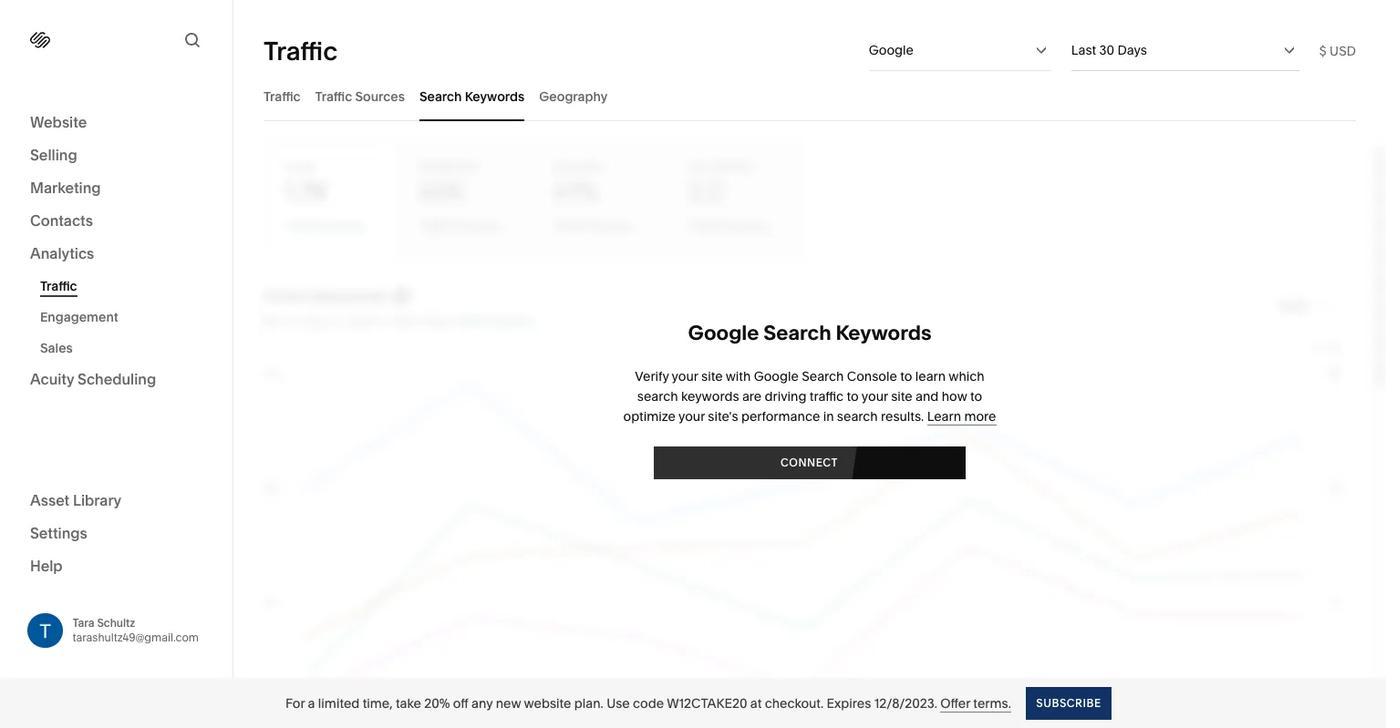 Task type: describe. For each thing, give the bounding box(es) containing it.
off
[[453, 695, 468, 712]]

traffic left traffic sources
[[264, 88, 301, 104]]

for
[[285, 695, 305, 712]]

console
[[847, 368, 897, 384]]

geography button
[[539, 71, 608, 121]]

sales
[[40, 340, 73, 357]]

connect
[[781, 456, 839, 469]]

subscribe
[[1036, 696, 1101, 710]]

google inside verify your site with google search console to learn which search keywords are driving traffic to your site and how to optimize your site's performance in search results.
[[754, 368, 799, 384]]

connect button
[[654, 446, 966, 479]]

learn
[[927, 408, 961, 425]]

time,
[[363, 695, 393, 712]]

subscribe button
[[1026, 687, 1111, 720]]

sales link
[[40, 333, 213, 364]]

in
[[823, 408, 834, 425]]

tara schultz tarashultz49@gmail.com
[[73, 616, 199, 645]]

marketing link
[[30, 178, 202, 200]]

library
[[73, 491, 121, 509]]

verify your site with google search console to learn which search keywords are driving traffic to your site and how to optimize your site's performance in search results.
[[623, 368, 985, 425]]

results.
[[881, 408, 924, 425]]

more
[[964, 408, 996, 425]]

analytics link
[[30, 244, 202, 265]]

website
[[524, 695, 571, 712]]

12/8/2023.
[[874, 695, 938, 712]]

acuity scheduling link
[[30, 369, 202, 391]]

plan.
[[574, 695, 604, 712]]

traffic down analytics
[[40, 278, 77, 295]]

driving
[[765, 388, 807, 404]]

search keywords button
[[419, 71, 525, 121]]

scheduling
[[78, 370, 156, 389]]

take
[[396, 695, 421, 712]]

20%
[[424, 695, 450, 712]]

are
[[742, 388, 762, 404]]

w12ctake20
[[667, 695, 747, 712]]

search keywords
[[419, 88, 525, 104]]

with
[[726, 368, 751, 384]]

traffic sources button
[[315, 71, 405, 121]]

1 vertical spatial search
[[764, 321, 831, 345]]

asset library link
[[30, 490, 202, 512]]

0 horizontal spatial site
[[701, 368, 723, 384]]

marketing
[[30, 179, 101, 197]]

selling link
[[30, 145, 202, 167]]

optimize
[[623, 408, 676, 425]]

1 horizontal spatial search
[[837, 408, 878, 425]]

verify
[[635, 368, 669, 384]]

traffic button
[[264, 71, 301, 121]]

usd
[[1330, 42, 1356, 59]]

traffic sources
[[315, 88, 405, 104]]

google for google
[[869, 42, 914, 58]]

at
[[750, 695, 762, 712]]

tara
[[73, 616, 94, 630]]

keywords inside button
[[465, 88, 525, 104]]

site's
[[708, 408, 738, 425]]

0 horizontal spatial search
[[637, 388, 678, 404]]

offer
[[941, 695, 970, 712]]

checkout.
[[765, 695, 824, 712]]

website link
[[30, 112, 202, 134]]

traffic link
[[40, 271, 213, 302]]

website
[[30, 113, 87, 131]]

which
[[949, 368, 985, 384]]

search inside button
[[419, 88, 462, 104]]

$
[[1319, 42, 1327, 59]]



Task type: vqa. For each thing, say whether or not it's contained in the screenshot.
Subscribe on the right of page
yes



Task type: locate. For each thing, give the bounding box(es) containing it.
limited
[[318, 695, 360, 712]]

0 horizontal spatial keywords
[[465, 88, 525, 104]]

0 vertical spatial site
[[701, 368, 723, 384]]

to left learn
[[900, 368, 912, 384]]

google search keywords
[[688, 321, 932, 345]]

use
[[607, 695, 630, 712]]

help link
[[30, 556, 63, 576]]

asset library
[[30, 491, 121, 509]]

keywords
[[465, 88, 525, 104], [836, 321, 932, 345]]

settings link
[[30, 523, 202, 545]]

google for google search keywords
[[688, 321, 759, 345]]

selling
[[30, 146, 77, 164]]

1 vertical spatial keywords
[[836, 321, 932, 345]]

last
[[1071, 42, 1096, 58]]

search right sources
[[419, 88, 462, 104]]

traffic left sources
[[315, 88, 352, 104]]

1 horizontal spatial site
[[891, 388, 913, 404]]

schultz
[[97, 616, 135, 630]]

geography
[[539, 88, 608, 104]]

1 vertical spatial site
[[891, 388, 913, 404]]

keywords left the geography
[[465, 88, 525, 104]]

$ usd
[[1319, 42, 1356, 59]]

analytics
[[30, 244, 94, 263]]

0 vertical spatial search
[[637, 388, 678, 404]]

to right traffic
[[847, 388, 859, 404]]

0 vertical spatial search
[[419, 88, 462, 104]]

1 vertical spatial google
[[688, 321, 759, 345]]

performance
[[741, 408, 820, 425]]

Google field
[[869, 30, 1051, 70]]

traffic up traffic button
[[264, 35, 338, 66]]

to up more
[[970, 388, 982, 404]]

last 30 days
[[1071, 42, 1147, 58]]

for a limited time, take 20% off any new website plan. use code w12ctake20 at checkout. expires 12/8/2023. offer terms.
[[285, 695, 1011, 712]]

your down console
[[862, 388, 888, 404]]

sources
[[355, 88, 405, 104]]

days
[[1118, 42, 1147, 58]]

terms.
[[973, 695, 1011, 712]]

search down verify
[[637, 388, 678, 404]]

1 vertical spatial your
[[862, 388, 888, 404]]

learn more
[[927, 408, 996, 425]]

0 vertical spatial google
[[869, 42, 914, 58]]

search up traffic
[[802, 368, 844, 384]]

search
[[419, 88, 462, 104], [764, 321, 831, 345], [802, 368, 844, 384]]

settings
[[30, 524, 87, 542]]

0 horizontal spatial to
[[847, 388, 859, 404]]

traffic
[[810, 388, 844, 404]]

1 horizontal spatial to
[[900, 368, 912, 384]]

your up keywords
[[672, 368, 698, 384]]

2 vertical spatial search
[[802, 368, 844, 384]]

0 vertical spatial keywords
[[465, 88, 525, 104]]

acuity scheduling
[[30, 370, 156, 389]]

new
[[496, 695, 521, 712]]

search
[[637, 388, 678, 404], [837, 408, 878, 425]]

engagement link
[[40, 302, 213, 333]]

contacts link
[[30, 211, 202, 233]]

expires
[[827, 695, 871, 712]]

asset
[[30, 491, 70, 509]]

engagement
[[40, 309, 118, 326]]

code
[[633, 695, 664, 712]]

search right the in
[[837, 408, 878, 425]]

1 horizontal spatial keywords
[[836, 321, 932, 345]]

site up results.
[[891, 388, 913, 404]]

traffic inside button
[[315, 88, 352, 104]]

site up keywords
[[701, 368, 723, 384]]

tab list containing traffic
[[264, 71, 1356, 121]]

0 vertical spatial your
[[672, 368, 698, 384]]

2 horizontal spatial to
[[970, 388, 982, 404]]

1 vertical spatial search
[[837, 408, 878, 425]]

tab list
[[264, 71, 1356, 121]]

offer terms. link
[[941, 695, 1011, 713]]

keywords up console
[[836, 321, 932, 345]]

site
[[701, 368, 723, 384], [891, 388, 913, 404]]

and
[[916, 388, 939, 404]]

learn more link
[[927, 408, 996, 425]]

a
[[308, 695, 315, 712]]

contacts
[[30, 212, 93, 230]]

30
[[1099, 42, 1115, 58]]

search inside verify your site with google search console to learn which search keywords are driving traffic to your site and how to optimize your site's performance in search results.
[[802, 368, 844, 384]]

keywords
[[681, 388, 739, 404]]

google
[[869, 42, 914, 58], [688, 321, 759, 345], [754, 368, 799, 384]]

search up verify your site with google search console to learn which search keywords are driving traffic to your site and how to optimize your site's performance in search results.
[[764, 321, 831, 345]]

how
[[942, 388, 967, 404]]

your down keywords
[[678, 408, 705, 425]]

google inside field
[[869, 42, 914, 58]]

2 vertical spatial google
[[754, 368, 799, 384]]

learn
[[915, 368, 946, 384]]

tarashultz49@gmail.com
[[73, 631, 199, 645]]

traffic
[[264, 35, 338, 66], [264, 88, 301, 104], [315, 88, 352, 104], [40, 278, 77, 295]]

2 vertical spatial your
[[678, 408, 705, 425]]

help
[[30, 557, 63, 575]]

any
[[471, 695, 493, 712]]

acuity
[[30, 370, 74, 389]]

your
[[672, 368, 698, 384], [862, 388, 888, 404], [678, 408, 705, 425]]

last 30 days button
[[1071, 30, 1299, 70]]



